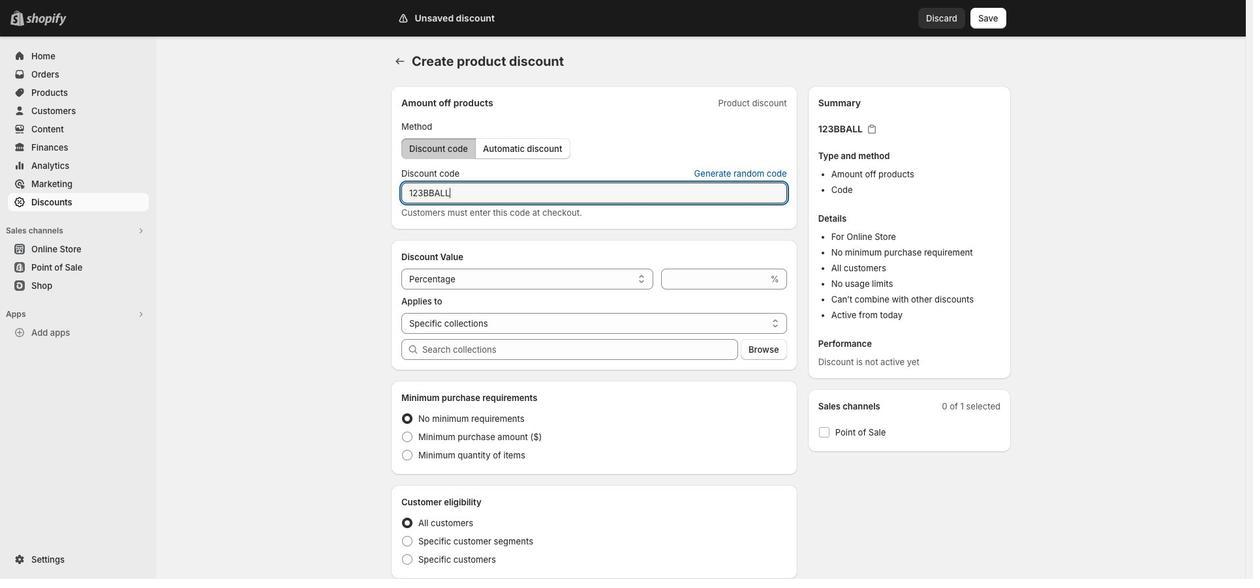 Task type: locate. For each thing, give the bounding box(es) containing it.
shopify image
[[29, 13, 69, 26]]

None text field
[[661, 269, 768, 290]]

None text field
[[401, 183, 787, 204]]



Task type: describe. For each thing, give the bounding box(es) containing it.
Search collections text field
[[422, 339, 738, 360]]



Task type: vqa. For each thing, say whether or not it's contained in the screenshot.
My Store icon
no



